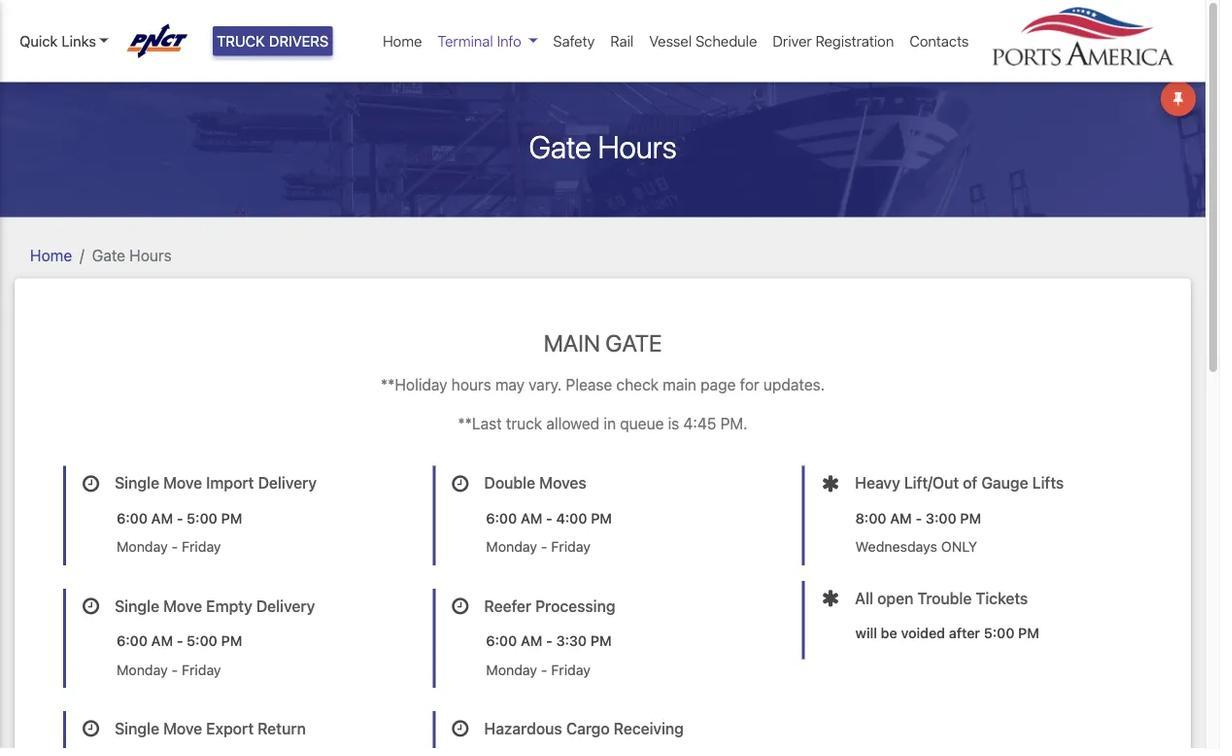 Task type: describe. For each thing, give the bounding box(es) containing it.
monday - friday for reefer processing
[[486, 661, 591, 678]]

of
[[963, 474, 978, 492]]

wednesdays only
[[856, 538, 978, 555]]

move for export
[[163, 719, 202, 738]]

0 vertical spatial gate
[[529, 128, 591, 165]]

single for single move import delivery
[[115, 474, 159, 492]]

main
[[544, 329, 600, 356]]

friday for reefer processing
[[551, 661, 591, 678]]

1 vertical spatial hours
[[129, 246, 172, 264]]

rail link
[[603, 22, 642, 60]]

4:45
[[684, 414, 717, 432]]

1 vertical spatial home link
[[30, 246, 72, 264]]

move for import
[[163, 474, 202, 492]]

monday for double moves
[[486, 538, 537, 555]]

only
[[941, 538, 978, 555]]

friday for single move import delivery
[[182, 538, 221, 555]]

single move export return
[[115, 719, 306, 738]]

1 horizontal spatial gate hours
[[529, 128, 677, 165]]

safety
[[553, 33, 595, 50]]

safety link
[[545, 22, 603, 60]]

pm for double moves
[[591, 510, 612, 526]]

trouble
[[918, 589, 972, 607]]

friday for double moves
[[551, 538, 591, 555]]

cargo
[[566, 719, 610, 738]]

all
[[855, 589, 874, 607]]

5:00 for single move import delivery
[[187, 510, 217, 526]]

double
[[484, 474, 536, 492]]

please
[[566, 375, 612, 393]]

**holiday
[[381, 375, 447, 393]]

6:00 am - 5:00 pm for empty
[[117, 633, 242, 649]]

registration
[[816, 33, 894, 50]]

monday - friday for single move import delivery
[[117, 538, 221, 555]]

truck drivers link
[[213, 26, 333, 56]]

6:00 am - 5:00 pm for import
[[117, 510, 242, 526]]

voided
[[901, 625, 945, 641]]

3:00
[[926, 510, 957, 526]]

driver registration
[[773, 33, 894, 50]]

pm.
[[721, 414, 748, 432]]

updates.
[[764, 375, 825, 393]]

terminal
[[438, 33, 493, 50]]

driver registration link
[[765, 22, 902, 60]]

vary.
[[529, 375, 562, 393]]

truck
[[506, 414, 542, 432]]

rail
[[610, 33, 634, 50]]

am for single move import delivery
[[151, 510, 173, 526]]

monday for single move empty delivery
[[117, 661, 168, 678]]

- down "6:00 am - 3:30 pm" on the bottom of the page
[[541, 661, 548, 678]]

will be voided after 5:00 pm
[[856, 625, 1040, 641]]

return
[[258, 719, 306, 738]]

delivery for single move import delivery
[[258, 474, 317, 492]]

drivers
[[269, 33, 329, 50]]

terminal info link
[[430, 22, 545, 60]]

1 vertical spatial gate
[[92, 246, 125, 264]]

tickets
[[976, 589, 1028, 607]]

check
[[616, 375, 659, 393]]

8:00
[[856, 510, 887, 526]]

receiving
[[614, 719, 684, 738]]

am for reefer processing
[[521, 633, 543, 649]]

truck drivers
[[217, 33, 329, 50]]

pm for reefer processing
[[591, 633, 612, 649]]

in
[[604, 414, 616, 432]]

2 horizontal spatial gate
[[606, 329, 662, 356]]

- down 6:00 am - 4:00 pm
[[541, 538, 548, 555]]

single move empty delivery
[[115, 596, 315, 615]]

reefer processing
[[484, 596, 616, 615]]

lift/out
[[904, 474, 959, 492]]

page
[[701, 375, 736, 393]]

schedule
[[696, 33, 757, 50]]

wednesdays
[[856, 538, 938, 555]]

- up single move export return
[[172, 661, 178, 678]]

6:00 for double moves
[[486, 510, 517, 526]]

after
[[949, 625, 980, 641]]

hours
[[452, 375, 491, 393]]

6:00 am - 4:00 pm
[[486, 510, 612, 526]]

gauge
[[982, 474, 1029, 492]]



Task type: vqa. For each thing, say whether or not it's contained in the screenshot.
PM
yes



Task type: locate. For each thing, give the bounding box(es) containing it.
home link
[[375, 22, 430, 60], [30, 246, 72, 264]]

lifts
[[1033, 474, 1064, 492]]

monday - friday
[[117, 538, 221, 555], [486, 538, 591, 555], [117, 661, 221, 678], [486, 661, 591, 678]]

monday - friday for single move empty delivery
[[117, 661, 221, 678]]

quick links
[[19, 33, 96, 50]]

heavy lift/out of gauge lifts
[[855, 474, 1064, 492]]

0 vertical spatial home
[[383, 33, 422, 50]]

am down single move import delivery
[[151, 510, 173, 526]]

pm right 3:30 at left
[[591, 633, 612, 649]]

monday - friday up single move export return
[[117, 661, 221, 678]]

monday - friday down 6:00 am - 4:00 pm
[[486, 538, 591, 555]]

friday up the single move empty delivery
[[182, 538, 221, 555]]

monday down "6:00 am - 3:30 pm" on the bottom of the page
[[486, 661, 537, 678]]

1 single from the top
[[115, 474, 159, 492]]

am up wednesdays
[[890, 510, 912, 526]]

single for single move export return
[[115, 719, 159, 738]]

1 move from the top
[[163, 474, 202, 492]]

6:00 am - 3:30 pm
[[486, 633, 612, 649]]

- up the single move empty delivery
[[172, 538, 178, 555]]

**last
[[458, 414, 502, 432]]

6:00 for single move import delivery
[[117, 510, 148, 526]]

gate
[[529, 128, 591, 165], [92, 246, 125, 264], [606, 329, 662, 356]]

-
[[177, 510, 183, 526], [546, 510, 553, 526], [916, 510, 922, 526], [172, 538, 178, 555], [541, 538, 548, 555], [177, 633, 183, 649], [546, 633, 553, 649], [172, 661, 178, 678], [541, 661, 548, 678]]

double moves
[[484, 474, 587, 492]]

pm
[[221, 510, 242, 526], [591, 510, 612, 526], [960, 510, 982, 526], [1018, 625, 1040, 641], [221, 633, 242, 649], [591, 633, 612, 649]]

monday - friday up the single move empty delivery
[[117, 538, 221, 555]]

truck
[[217, 33, 265, 50]]

0 horizontal spatial home link
[[30, 246, 72, 264]]

export
[[206, 719, 254, 738]]

- left 3:30 at left
[[546, 633, 553, 649]]

4:00
[[556, 510, 587, 526]]

6:00 am - 5:00 pm down the single move empty delivery
[[117, 633, 242, 649]]

0 horizontal spatial hours
[[129, 246, 172, 264]]

- left "3:00"
[[916, 510, 922, 526]]

single for single move empty delivery
[[115, 596, 159, 615]]

3:30
[[556, 633, 587, 649]]

pm down tickets
[[1018, 625, 1040, 641]]

contacts link
[[902, 22, 977, 60]]

will
[[856, 625, 877, 641]]

- down single move import delivery
[[177, 510, 183, 526]]

0 vertical spatial 6:00 am - 5:00 pm
[[117, 510, 242, 526]]

vessel schedule link
[[642, 22, 765, 60]]

5:00 down single move import delivery
[[187, 510, 217, 526]]

delivery right the import
[[258, 474, 317, 492]]

import
[[206, 474, 254, 492]]

1 vertical spatial single
[[115, 596, 159, 615]]

6:00 down double
[[486, 510, 517, 526]]

hazardous
[[484, 719, 562, 738]]

1 vertical spatial 6:00 am - 5:00 pm
[[117, 633, 242, 649]]

main
[[663, 375, 697, 393]]

6:00 down reefer
[[486, 633, 517, 649]]

be
[[881, 625, 898, 641]]

6:00 am - 5:00 pm
[[117, 510, 242, 526], [117, 633, 242, 649]]

0 horizontal spatial gate
[[92, 246, 125, 264]]

info
[[497, 33, 522, 50]]

0 horizontal spatial home
[[30, 246, 72, 264]]

quick
[[19, 33, 58, 50]]

pm right 4:00 on the left of page
[[591, 510, 612, 526]]

0 vertical spatial single
[[115, 474, 159, 492]]

8:00 am - 3:00 pm
[[856, 510, 982, 526]]

monday up the single move empty delivery
[[117, 538, 168, 555]]

6:00 down the single move empty delivery
[[117, 633, 148, 649]]

2 vertical spatial move
[[163, 719, 202, 738]]

moves
[[540, 474, 587, 492]]

queue
[[620, 414, 664, 432]]

1 vertical spatial delivery
[[256, 596, 315, 615]]

6:00 for reefer processing
[[486, 633, 517, 649]]

single left export
[[115, 719, 159, 738]]

hours
[[598, 128, 677, 165], [129, 246, 172, 264]]

2 move from the top
[[163, 596, 202, 615]]

**last truck allowed in queue is 4:45 pm.
[[458, 414, 748, 432]]

5:00 for single move empty delivery
[[187, 633, 217, 649]]

0 horizontal spatial gate hours
[[92, 246, 172, 264]]

is
[[668, 414, 679, 432]]

for
[[740, 375, 760, 393]]

pm for single move import delivery
[[221, 510, 242, 526]]

1 horizontal spatial hours
[[598, 128, 677, 165]]

6:00 down single move import delivery
[[117, 510, 148, 526]]

- down the single move empty delivery
[[177, 633, 183, 649]]

1 6:00 am - 5:00 pm from the top
[[117, 510, 242, 526]]

am for single move empty delivery
[[151, 633, 173, 649]]

vessel
[[649, 33, 692, 50]]

vessel schedule
[[649, 33, 757, 50]]

heavy
[[855, 474, 900, 492]]

may
[[495, 375, 525, 393]]

pm down empty
[[221, 633, 242, 649]]

am down double moves
[[521, 510, 543, 526]]

delivery for single move empty delivery
[[256, 596, 315, 615]]

friday
[[182, 538, 221, 555], [551, 538, 591, 555], [182, 661, 221, 678], [551, 661, 591, 678]]

terminal info
[[438, 33, 522, 50]]

pm for single move empty delivery
[[221, 633, 242, 649]]

6:00
[[117, 510, 148, 526], [486, 510, 517, 526], [117, 633, 148, 649], [486, 633, 517, 649]]

move left empty
[[163, 596, 202, 615]]

monday for single move import delivery
[[117, 538, 168, 555]]

friday for single move empty delivery
[[182, 661, 221, 678]]

0 vertical spatial gate hours
[[529, 128, 677, 165]]

am down the single move empty delivery
[[151, 633, 173, 649]]

monday down 6:00 am - 4:00 pm
[[486, 538, 537, 555]]

links
[[62, 33, 96, 50]]

1 horizontal spatial home link
[[375, 22, 430, 60]]

1 horizontal spatial gate
[[529, 128, 591, 165]]

1 horizontal spatial home
[[383, 33, 422, 50]]

empty
[[206, 596, 252, 615]]

1 vertical spatial home
[[30, 246, 72, 264]]

5:00 down the single move empty delivery
[[187, 633, 217, 649]]

single left the import
[[115, 474, 159, 492]]

2 vertical spatial single
[[115, 719, 159, 738]]

monday - friday for double moves
[[486, 538, 591, 555]]

1 vertical spatial move
[[163, 596, 202, 615]]

home
[[383, 33, 422, 50], [30, 246, 72, 264]]

move
[[163, 474, 202, 492], [163, 596, 202, 615], [163, 719, 202, 738]]

pm right "3:00"
[[960, 510, 982, 526]]

single left empty
[[115, 596, 159, 615]]

single move import delivery
[[115, 474, 317, 492]]

pm for heavy lift/out of gauge lifts
[[960, 510, 982, 526]]

open
[[877, 589, 914, 607]]

0 vertical spatial home link
[[375, 22, 430, 60]]

all open trouble tickets
[[855, 589, 1028, 607]]

2 single from the top
[[115, 596, 159, 615]]

friday down 3:30 at left
[[551, 661, 591, 678]]

2 6:00 am - 5:00 pm from the top
[[117, 633, 242, 649]]

reefer
[[484, 596, 532, 615]]

processing
[[536, 596, 616, 615]]

contacts
[[910, 33, 969, 50]]

6:00 for single move empty delivery
[[117, 633, 148, 649]]

6:00 am - 5:00 pm down single move import delivery
[[117, 510, 242, 526]]

3 move from the top
[[163, 719, 202, 738]]

2 vertical spatial gate
[[606, 329, 662, 356]]

move for empty
[[163, 596, 202, 615]]

delivery
[[258, 474, 317, 492], [256, 596, 315, 615]]

hazardous cargo receiving
[[484, 719, 684, 738]]

pm down the import
[[221, 510, 242, 526]]

0 vertical spatial hours
[[598, 128, 677, 165]]

1 vertical spatial gate hours
[[92, 246, 172, 264]]

move left export
[[163, 719, 202, 738]]

0 vertical spatial delivery
[[258, 474, 317, 492]]

quick links link
[[19, 30, 109, 52]]

driver
[[773, 33, 812, 50]]

0 vertical spatial move
[[163, 474, 202, 492]]

allowed
[[546, 414, 600, 432]]

**holiday hours may vary. please check main page for updates.
[[381, 375, 825, 393]]

3 single from the top
[[115, 719, 159, 738]]

5:00
[[187, 510, 217, 526], [984, 625, 1015, 641], [187, 633, 217, 649]]

monday for reefer processing
[[486, 661, 537, 678]]

am for double moves
[[521, 510, 543, 526]]

gate hours
[[529, 128, 677, 165], [92, 246, 172, 264]]

friday up single move export return
[[182, 661, 221, 678]]

friday down 4:00 on the left of page
[[551, 538, 591, 555]]

delivery right empty
[[256, 596, 315, 615]]

monday - friday down "6:00 am - 3:30 pm" on the bottom of the page
[[486, 661, 591, 678]]

- left 4:00 on the left of page
[[546, 510, 553, 526]]

am down reefer processing
[[521, 633, 543, 649]]

main gate
[[544, 329, 662, 356]]

move left the import
[[163, 474, 202, 492]]

5:00 right after
[[984, 625, 1015, 641]]

monday up single move export return
[[117, 661, 168, 678]]

am for heavy lift/out of gauge lifts
[[890, 510, 912, 526]]



